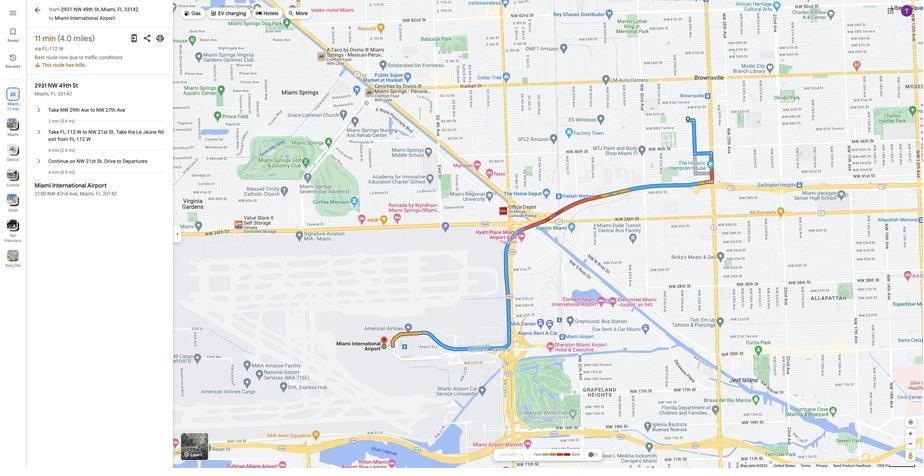 Task type: describe. For each thing, give the bounding box(es) containing it.
google maps element
[[0, 0, 923, 468]]

min for 11 min ( 4.0 miles )
[[42, 34, 56, 44]]

 list
[[0, 0, 26, 468]]

map
[[741, 464, 748, 468]]

4 min ( 0.9 mi )
[[48, 170, 75, 175]]

international inside miami international airport 2100 nw 42nd ave, miami, fl 33142
[[52, 182, 86, 189]]

product
[[842, 464, 855, 468]]

united states button
[[774, 463, 795, 468]]

2 horizontal spatial fl-
[[70, 136, 77, 142]]

ft
[[886, 464, 888, 468]]

send product feedback button
[[833, 463, 871, 468]]

traffic inside 'directions from 2931 nw 49th st, miami, fl 33142 to miami international airport' region
[[85, 54, 98, 60]]

5
[[13, 123, 15, 128]]

best route now due to traffic conditions
[[35, 54, 123, 60]]

live traffic option
[[498, 452, 518, 457]]

collapse side panel image
[[173, 230, 181, 238]]

 Show traffic  checkbox
[[589, 452, 599, 458]]

saved
[[7, 38, 19, 43]]

francisco
[[4, 238, 22, 243]]

take fl-112 w to nw 21st st . take the le jeune rd exit from fl-112 w
[[48, 129, 164, 142]]

miami for miami
[[7, 132, 18, 137]]

terms button
[[801, 463, 811, 468]]

show your location image
[[908, 419, 914, 426]]

menu image
[[9, 9, 17, 17]]

from 2931 nw 49th st, miami, fl 33142 to miami international airport
[[49, 6, 138, 21]]

the
[[128, 129, 135, 135]]

min for 2 min ( 0.4 mi )
[[52, 119, 59, 124]]

4 for take
[[48, 148, 51, 153]]

doral
[[8, 208, 18, 213]]

. inside take fl-112 w to nw 21st st . take the le jeune rd exit from fl-112 w
[[114, 129, 115, 135]]

11 for 11 min ( 4.0 miles )
[[35, 34, 41, 44]]

daly
[[5, 263, 13, 268]]

4 places element
[[8, 223, 15, 229]]

live traffic
[[498, 452, 518, 457]]

slow
[[571, 452, 580, 457]]

42nd
[[57, 191, 68, 197]]

from inside take fl-112 w to nw 21st st . take the le jeune rd exit from fl-112 w
[[58, 136, 68, 142]]

privacy
[[816, 464, 828, 468]]

2 for doral
[[13, 198, 15, 203]]

route for has
[[53, 62, 65, 68]]


[[184, 9, 190, 17]]

miami, inside from 2931 nw 49th st, miami, fl 33142 to miami international airport
[[101, 6, 116, 12]]


[[210, 9, 217, 17]]

departures
[[123, 158, 147, 164]]

1000 ft
[[877, 464, 888, 468]]

data
[[749, 464, 756, 468]]

miami international airport 2100 nw 42nd ave, miami, fl 33142
[[35, 182, 117, 197]]

footer inside the google maps element
[[741, 463, 877, 468]]

recents
[[6, 64, 20, 69]]

 hotels
[[256, 9, 278, 17]]

) for 0.4 mi
[[74, 119, 75, 124]]

daly city
[[5, 263, 21, 268]]

 more
[[288, 9, 308, 17]]

1000
[[877, 464, 885, 468]]

mi for on
[[69, 170, 74, 175]]

recents button
[[0, 50, 26, 71]]

to for 29th
[[90, 107, 95, 113]]

2 places element for doral
[[8, 198, 15, 204]]

0 horizontal spatial 21st
[[86, 158, 96, 164]]

united
[[774, 464, 784, 468]]

conditions
[[99, 54, 123, 60]]

27th
[[105, 107, 116, 113]]

feedback
[[856, 464, 871, 468]]

directions from 2931 nw 49th st, miami, fl 33142 to miami international airport region
[[26, 28, 173, 468]]

1000 ft button
[[877, 464, 916, 468]]

to inside from 2931 nw 49th st, miami, fl 33142 to miami international airport
[[49, 15, 54, 21]]

miles
[[73, 34, 92, 44]]

2.6
[[62, 148, 68, 153]]

privacy button
[[816, 463, 828, 468]]

fl inside miami international airport 2100 nw 42nd ave, miami, fl 33142
[[96, 191, 101, 197]]

airport inside miami international airport 2100 nw 42nd ave, miami, fl 33142
[[87, 182, 107, 189]]

1 horizontal spatial st
[[97, 158, 102, 164]]

33142 inside from 2931 nw 49th st, miami, fl 33142 to miami international airport
[[124, 6, 138, 12]]

2 ave from the left
[[117, 107, 125, 113]]

saved button
[[0, 25, 26, 45]]

take left 'the'
[[116, 129, 127, 135]]

united states
[[774, 464, 795, 468]]

now
[[59, 54, 68, 60]]

zoom in image
[[908, 431, 914, 436]]

le
[[136, 129, 142, 135]]

zoom out image
[[908, 441, 914, 446]]

©2023
[[757, 464, 768, 468]]

livonia
[[7, 183, 19, 188]]

jeune
[[143, 129, 157, 135]]

san francisco
[[4, 233, 22, 243]]

to for now
[[79, 54, 84, 60]]

live
[[498, 452, 506, 457]]

this
[[42, 62, 52, 68]]

city
[[14, 263, 21, 268]]

terms
[[801, 464, 811, 468]]

continue on nw 21st st . drive to departures
[[48, 158, 147, 164]]

11 min ( 4.0 miles )
[[35, 34, 95, 44]]

rd
[[158, 129, 164, 135]]

( for 2.6 mi
[[60, 148, 62, 153]]

charging
[[225, 10, 246, 17]]

4 inside  "list"
[[13, 224, 15, 229]]

more
[[296, 10, 308, 17]]

gas
[[192, 10, 201, 17]]

to right drive
[[117, 158, 121, 164]]

layers
[[191, 453, 202, 457]]

warning tooltip
[[35, 62, 41, 68]]

0.9
[[62, 170, 68, 175]]

11 min
[[7, 107, 19, 111]]

w for take
[[77, 129, 81, 135]]



Task type: vqa. For each thing, say whether or not it's contained in the screenshot.


Task type: locate. For each thing, give the bounding box(es) containing it.
( for 0.9 mi
[[60, 170, 62, 175]]

0 vertical spatial fl-
[[42, 46, 49, 52]]

mi for nw
[[69, 119, 74, 124]]

0 vertical spatial from
[[49, 6, 60, 12]]

miami up 11 min ( 4.0 miles )
[[55, 15, 69, 21]]

st left 'the'
[[109, 129, 114, 135]]

to left the 27th
[[90, 107, 95, 113]]

3 mi from the top
[[69, 170, 74, 175]]

5 places element
[[8, 122, 15, 128]]

from
[[49, 6, 60, 12], [58, 136, 68, 142]]

1 vertical spatial 21st
[[86, 158, 96, 164]]

fl- down the 0.4
[[60, 129, 67, 135]]

1 vertical spatial miami,
[[35, 91, 50, 97]]

st
[[73, 82, 78, 90], [109, 129, 114, 135], [97, 158, 102, 164]]

via fl-112 w
[[35, 46, 63, 52]]

live traffic list box
[[498, 452, 524, 458]]

map data ©2023
[[741, 464, 768, 468]]

2931 down warning tooltip
[[35, 82, 47, 90]]

nw down the "take nw 29th ave to nw 27th ave"
[[88, 129, 96, 135]]


[[288, 9, 294, 17]]

33142 down drive
[[103, 191, 117, 197]]

show street view coverage image
[[906, 450, 916, 461]]

0 horizontal spatial 11
[[7, 107, 11, 111]]

1 horizontal spatial 11
[[35, 34, 41, 44]]

(
[[58, 34, 60, 44], [60, 119, 62, 124], [60, 148, 62, 153], [60, 170, 62, 175]]

2 inside region
[[48, 119, 51, 124]]

2 up livonia
[[13, 173, 15, 178]]

. left 'the'
[[114, 129, 115, 135]]

2 vertical spatial 33142
[[103, 191, 117, 197]]

21st inside take fl-112 w to nw 21st st . take the le jeune rd exit from fl-112 w
[[98, 129, 108, 135]]

0 vertical spatial traffic
[[85, 54, 98, 60]]

2 vertical spatial fl
[[96, 191, 101, 197]]

2931 up 4.0 in the left top of the page
[[61, 6, 72, 12]]

1 vertical spatial 2931
[[35, 82, 47, 90]]

1 vertical spatial international
[[52, 182, 86, 189]]

4 for continue on
[[48, 170, 51, 175]]

2 vertical spatial miami
[[35, 182, 51, 189]]

take nw 29th ave to nw 27th ave
[[48, 107, 125, 113]]

miami inside  "list"
[[7, 132, 18, 137]]

1 vertical spatial 2
[[13, 173, 15, 178]]

fl right ave,
[[96, 191, 101, 197]]

1 horizontal spatial .
[[114, 129, 115, 135]]

1 vertical spatial miami
[[7, 132, 18, 137]]

traffic right live
[[507, 452, 518, 457]]

) right the 0.4
[[74, 119, 75, 124]]

0 vertical spatial 2
[[48, 119, 51, 124]]

airport down continue on nw 21st st . drive to departures
[[87, 182, 107, 189]]

2931 inside 2931 nw 49th st miami, fl 33142
[[35, 82, 47, 90]]

0 vertical spatial 112
[[49, 46, 58, 52]]

route down now
[[53, 62, 65, 68]]

min inside  "list"
[[12, 107, 19, 111]]

to for 112
[[83, 129, 87, 135]]

fl-
[[42, 46, 49, 52], [60, 129, 67, 135], [70, 136, 77, 142]]

11 up "via"
[[35, 34, 41, 44]]

0 vertical spatial 33142
[[124, 6, 138, 12]]

ave right 29th
[[81, 107, 89, 113]]

0 vertical spatial mi
[[69, 119, 74, 124]]

detroit
[[7, 158, 19, 162]]

route for now
[[46, 54, 58, 60]]

1 vertical spatial 4
[[48, 170, 51, 175]]

11 for 11 min
[[7, 107, 11, 111]]

) right the 0.9
[[74, 170, 75, 175]]

0 horizontal spatial w
[[59, 46, 63, 52]]

1 horizontal spatial w
[[77, 129, 81, 135]]

0 vertical spatial airport
[[100, 15, 115, 21]]

exit
[[48, 136, 56, 142]]

4
[[48, 148, 51, 153], [48, 170, 51, 175], [13, 224, 15, 229]]

2 horizontal spatial 33142
[[124, 6, 138, 12]]

0 horizontal spatial fl-
[[42, 46, 49, 52]]

miami
[[55, 15, 69, 21], [7, 132, 18, 137], [35, 182, 51, 189]]

2 horizontal spatial st
[[109, 129, 114, 135]]

4.0
[[60, 34, 72, 44]]

1 vertical spatial 33142
[[58, 91, 72, 97]]

2 up doral
[[13, 198, 15, 203]]

33142
[[124, 6, 138, 12], [58, 91, 72, 97], [103, 191, 117, 197]]

min left the 0.9
[[52, 170, 59, 175]]

) for 4.0 miles
[[92, 34, 95, 44]]

take
[[48, 107, 59, 113], [48, 129, 59, 135], [116, 129, 127, 135]]

st down tolls.
[[73, 82, 78, 90]]

2 vertical spatial 4
[[13, 224, 15, 229]]

min
[[42, 34, 56, 44], [12, 107, 19, 111], [52, 119, 59, 124], [52, 148, 59, 153], [52, 170, 59, 175]]

san
[[10, 233, 16, 238]]

via
[[35, 46, 41, 52]]

) up 'best route now due to traffic conditions'
[[92, 34, 95, 44]]

1 vertical spatial route
[[53, 62, 65, 68]]

min left 2.6
[[52, 148, 59, 153]]

2 places element up doral
[[8, 198, 15, 204]]

airport inside from 2931 nw 49th st, miami, fl 33142 to miami international airport
[[100, 15, 115, 21]]

1 vertical spatial w
[[77, 129, 81, 135]]

2 min ( 0.4 mi )
[[48, 119, 75, 124]]

min for 11 min
[[12, 107, 19, 111]]

49th
[[83, 6, 93, 12], [59, 82, 71, 90]]

0 vertical spatial fl
[[117, 6, 123, 12]]

0 horizontal spatial fl
[[51, 91, 56, 97]]

send
[[833, 464, 841, 468]]

take for take nw 29th ave to nw 27th ave
[[48, 107, 59, 113]]

nw inside miami international airport 2100 nw 42nd ave, miami, fl 33142
[[47, 191, 55, 197]]

1 vertical spatial 112
[[67, 129, 76, 135]]

) for 0.9 mi
[[74, 170, 75, 175]]

. left drive
[[102, 158, 103, 164]]

airport down st, at the left
[[100, 15, 115, 21]]

0 vertical spatial .
[[114, 129, 115, 135]]

traffic inside the live traffic list box
[[507, 452, 518, 457]]

0 horizontal spatial 112
[[49, 46, 58, 52]]

1 vertical spatial 11
[[7, 107, 11, 111]]

2 horizontal spatial miami
[[55, 15, 69, 21]]

1 horizontal spatial 2931
[[61, 6, 72, 12]]

min up "via fl-112 w"
[[42, 34, 56, 44]]

112 for take
[[67, 129, 76, 135]]

2 horizontal spatial miami,
[[101, 6, 116, 12]]

0 vertical spatial 49th
[[83, 6, 93, 12]]

ev
[[218, 10, 224, 17]]

send product feedback
[[833, 464, 871, 468]]

w for via
[[59, 46, 63, 52]]

airport
[[100, 15, 115, 21], [87, 182, 107, 189]]

2931
[[61, 6, 72, 12], [35, 82, 47, 90]]

w
[[59, 46, 63, 52], [77, 129, 81, 135], [86, 136, 91, 142]]

1 vertical spatial mi
[[69, 148, 74, 153]]

1 horizontal spatial miami,
[[80, 191, 95, 197]]

11 inside  "list"
[[7, 107, 11, 111]]

st inside take fl-112 w to nw 21st st . take the le jeune rd exit from fl-112 w
[[109, 129, 114, 135]]

miami, right 
[[35, 91, 50, 97]]

2 vertical spatial w
[[86, 136, 91, 142]]

3
[[13, 148, 15, 153]]

( for 4.0 miles
[[58, 34, 60, 44]]

continue
[[48, 158, 68, 164]]

112 for via
[[49, 46, 58, 52]]

1 horizontal spatial 112
[[67, 129, 76, 135]]

2 left the 0.4
[[48, 119, 51, 124]]

( down continue
[[60, 170, 62, 175]]

33142 inside miami international airport 2100 nw 42nd ave, miami, fl 33142
[[103, 191, 117, 197]]

from right exit
[[58, 136, 68, 142]]

ave right the 27th
[[117, 107, 125, 113]]

1 vertical spatial airport
[[87, 182, 107, 189]]

nw inside take fl-112 w to nw 21st st . take the le jeune rd exit from fl-112 w
[[88, 129, 96, 135]]

( down the "take nw 29th ave to nw 27th ave"
[[60, 119, 62, 124]]

miami, inside 2931 nw 49th st miami, fl 33142
[[35, 91, 50, 97]]

1 vertical spatial .
[[102, 158, 103, 164]]

2 horizontal spatial fl
[[117, 6, 123, 12]]

1 vertical spatial 2 places element
[[8, 198, 15, 204]]

traffic up tolls.
[[85, 54, 98, 60]]

1 vertical spatial fl-
[[60, 129, 67, 135]]

) right 2.6
[[74, 148, 75, 153]]

1 horizontal spatial 33142
[[103, 191, 117, 197]]


[[256, 9, 262, 17]]

1 horizontal spatial 49th
[[83, 6, 93, 12]]

0 horizontal spatial miami,
[[35, 91, 50, 97]]

0 vertical spatial st
[[73, 82, 78, 90]]

to down the "take nw 29th ave to nw 27th ave"
[[83, 129, 87, 135]]

0 vertical spatial 11
[[35, 34, 41, 44]]

0 horizontal spatial ave
[[81, 107, 89, 113]]

footer containing map data ©2023
[[741, 463, 877, 468]]

nw
[[74, 6, 82, 12], [48, 82, 58, 90], [60, 107, 68, 113], [96, 107, 104, 113], [88, 129, 96, 135], [77, 158, 85, 164], [47, 191, 55, 197]]

0 horizontal spatial .
[[102, 158, 103, 164]]

fl- up the 4 min ( 2.6 mi ) on the top
[[70, 136, 77, 142]]

0 vertical spatial w
[[59, 46, 63, 52]]

21st down the 27th
[[98, 129, 108, 135]]

2 2 places element from the top
[[8, 198, 15, 204]]

miami, inside miami international airport 2100 nw 42nd ave, miami, fl 33142
[[80, 191, 95, 197]]

2 horizontal spatial 112
[[76, 136, 85, 142]]

nw right on
[[77, 158, 85, 164]]

traffic
[[85, 54, 98, 60], [507, 452, 518, 457]]

mi right the 0.4
[[69, 119, 74, 124]]

11 down 
[[7, 107, 11, 111]]

1 horizontal spatial miami
[[35, 182, 51, 189]]

112
[[49, 46, 58, 52], [67, 129, 76, 135], [76, 136, 85, 142]]

nw inside from 2931 nw 49th st, miami, fl 33142 to miami international airport
[[74, 6, 82, 12]]

11
[[35, 34, 41, 44], [7, 107, 11, 111]]

states
[[785, 464, 795, 468]]

0 horizontal spatial 33142
[[58, 91, 72, 97]]

4 down continue
[[48, 170, 51, 175]]

1 horizontal spatial ave
[[117, 107, 125, 113]]

1 vertical spatial from
[[58, 136, 68, 142]]

49th down "this route has tolls."
[[59, 82, 71, 90]]

on
[[70, 158, 75, 164]]

.
[[114, 129, 115, 135], [102, 158, 103, 164]]

0 vertical spatial miami
[[55, 15, 69, 21]]

miami up 2100
[[35, 182, 51, 189]]

fl- for via
[[42, 46, 49, 52]]

mi right 2.6
[[69, 148, 74, 153]]

fl
[[117, 6, 123, 12], [51, 91, 56, 97], [96, 191, 101, 197]]

google account: tyler black  
(blacklashes1000@gmail.com) image
[[901, 5, 913, 16]]

main content containing 11 min
[[26, 0, 173, 468]]

take for take fl-112 w to nw 21st st . take the le jeune rd exit from fl-112 w
[[48, 129, 59, 135]]

1 vertical spatial st
[[109, 129, 114, 135]]

tolls.
[[75, 62, 86, 68]]

) for 2.6 mi
[[74, 148, 75, 153]]

0.4
[[62, 119, 68, 124]]

3 places element
[[8, 147, 15, 154]]

st inside 2931 nw 49th st miami, fl 33142
[[73, 82, 78, 90]]

ave,
[[69, 191, 78, 197]]

mi
[[69, 119, 74, 124], [69, 148, 74, 153], [69, 170, 74, 175]]

fast
[[533, 452, 541, 457]]

international down st, at the left
[[70, 15, 98, 21]]

st left drive
[[97, 158, 102, 164]]

nw down this
[[48, 82, 58, 90]]

0 vertical spatial route
[[46, 54, 58, 60]]

mi right the 0.9
[[69, 170, 74, 175]]

2 vertical spatial st
[[97, 158, 102, 164]]

0 vertical spatial 4
[[48, 148, 51, 153]]

1 ave from the left
[[81, 107, 89, 113]]

29th
[[70, 107, 80, 113]]

from up 11 min ( 4.0 miles )
[[49, 6, 60, 12]]

to inside take fl-112 w to nw 21st st . take the le jeune rd exit from fl-112 w
[[83, 129, 87, 135]]

4 min ( 2.6 mi )
[[48, 148, 75, 153]]

0 horizontal spatial miami
[[7, 132, 18, 137]]

)
[[92, 34, 95, 44], [74, 119, 75, 124], [74, 148, 75, 153], [74, 170, 75, 175]]

0 horizontal spatial traffic
[[85, 54, 98, 60]]

nw left the 27th
[[96, 107, 104, 113]]

take up exit
[[48, 129, 59, 135]]

to right "due"
[[79, 54, 84, 60]]

( for 0.4 mi
[[60, 119, 62, 124]]

min left the 0.4
[[52, 119, 59, 124]]

33142 inside 2931 nw 49th st miami, fl 33142
[[58, 91, 72, 97]]

1 horizontal spatial traffic
[[507, 452, 518, 457]]

international up ave,
[[52, 182, 86, 189]]

( up continue
[[60, 148, 62, 153]]

miami, right st, at the left
[[101, 6, 116, 12]]

nw inside 2931 nw 49th st miami, fl 33142
[[48, 82, 58, 90]]

1 mi from the top
[[69, 119, 74, 124]]

due
[[70, 54, 78, 60]]

fl right st, at the left
[[117, 6, 123, 12]]

49th inside 2931 nw 49th st miami, fl 33142
[[59, 82, 71, 90]]

drive
[[104, 158, 116, 164]]

1 horizontal spatial 21st
[[98, 129, 108, 135]]

route down "via fl-112 w"
[[46, 54, 58, 60]]

min for 4 min ( 0.9 mi )
[[52, 170, 59, 175]]


[[10, 90, 16, 98]]

w up continue on nw 21st st . drive to departures
[[86, 136, 91, 142]]

2 for livonia
[[13, 173, 15, 178]]

min down 
[[12, 107, 19, 111]]

has
[[66, 62, 74, 68]]

miami inside miami international airport 2100 nw 42nd ave, miami, fl 33142
[[35, 182, 51, 189]]

fl- right "via"
[[42, 46, 49, 52]]

1 vertical spatial traffic
[[507, 452, 518, 457]]

to up 11 min ( 4.0 miles )
[[49, 15, 54, 21]]

4 up san
[[13, 224, 15, 229]]

miami, right ave,
[[80, 191, 95, 197]]

( up "via fl-112 w"
[[58, 34, 60, 44]]

footer
[[741, 463, 877, 468]]

international inside from 2931 nw 49th st, miami, fl 33142 to miami international airport
[[70, 15, 98, 21]]

0 horizontal spatial 2931
[[35, 82, 47, 90]]

1 vertical spatial fl
[[51, 91, 56, 97]]

 ev charging
[[210, 9, 246, 17]]

hotels
[[264, 10, 278, 17]]

33142 up 29th
[[58, 91, 72, 97]]

fl- for take
[[60, 129, 67, 135]]

0 horizontal spatial st
[[73, 82, 78, 90]]

fl inside from 2931 nw 49th st, miami, fl 33142 to miami international airport
[[117, 6, 123, 12]]

2931 nw 49th st miami, fl 33142
[[35, 82, 78, 97]]

49th inside from 2931 nw 49th st, miami, fl 33142 to miami international airport
[[83, 6, 93, 12]]

4 down exit
[[48, 148, 51, 153]]

0 horizontal spatial 49th
[[59, 82, 71, 90]]

daly city button
[[0, 247, 26, 269]]

0 vertical spatial 2 places element
[[8, 172, 15, 179]]

 gas
[[184, 9, 201, 17]]

33142 right st, at the left
[[124, 6, 138, 12]]

min for 4 min ( 2.6 mi )
[[52, 148, 59, 153]]

this route has tolls.
[[42, 62, 86, 68]]

miami for miami international airport 2100 nw 42nd ave, miami, fl 33142
[[35, 182, 51, 189]]

miami down 5
[[7, 132, 18, 137]]

1 horizontal spatial fl
[[96, 191, 101, 197]]

miami inside from 2931 nw 49th st, miami, fl 33142 to miami international airport
[[55, 15, 69, 21]]

1 vertical spatial 49th
[[59, 82, 71, 90]]

0 vertical spatial miami,
[[101, 6, 116, 12]]

2 places element
[[8, 172, 15, 179], [8, 198, 15, 204]]

route
[[46, 54, 58, 60], [53, 62, 65, 68]]

st,
[[94, 6, 100, 12]]

2 places element up livonia
[[8, 172, 15, 179]]

1 horizontal spatial fl-
[[60, 129, 67, 135]]

2931 inside from 2931 nw 49th st, miami, fl 33142 to miami international airport
[[61, 6, 72, 12]]

0 vertical spatial 2931
[[61, 6, 72, 12]]

2 vertical spatial 112
[[76, 136, 85, 142]]

from inside from 2931 nw 49th st, miami, fl 33142 to miami international airport
[[49, 6, 60, 12]]

21st right on
[[86, 158, 96, 164]]

best
[[35, 54, 45, 60]]

0 vertical spatial international
[[70, 15, 98, 21]]

w up now
[[59, 46, 63, 52]]

nw left st, at the left
[[74, 6, 82, 12]]

2 vertical spatial 2
[[13, 198, 15, 203]]

w down 29th
[[77, 129, 81, 135]]

2 mi from the top
[[69, 148, 74, 153]]

take up 2 min ( 0.4 mi )
[[48, 107, 59, 113]]

2100
[[35, 191, 46, 197]]

2 horizontal spatial w
[[86, 136, 91, 142]]

fl inside 2931 nw 49th st miami, fl 33142
[[51, 91, 56, 97]]

11 inside 'directions from 2931 nw 49th st, miami, fl 33142 to miami international airport' region
[[35, 34, 41, 44]]

nw left 29th
[[60, 107, 68, 113]]

2 vertical spatial miami,
[[80, 191, 95, 197]]

fl up 2 min ( 0.4 mi )
[[51, 91, 56, 97]]

2 places element for livonia
[[8, 172, 15, 179]]

2 vertical spatial mi
[[69, 170, 74, 175]]

1 2 places element from the top
[[8, 172, 15, 179]]

0 vertical spatial 21st
[[98, 129, 108, 135]]

2 vertical spatial fl-
[[70, 136, 77, 142]]

main content
[[26, 0, 173, 468]]

nw left '42nd'
[[47, 191, 55, 197]]

49th left st, at the left
[[83, 6, 93, 12]]



